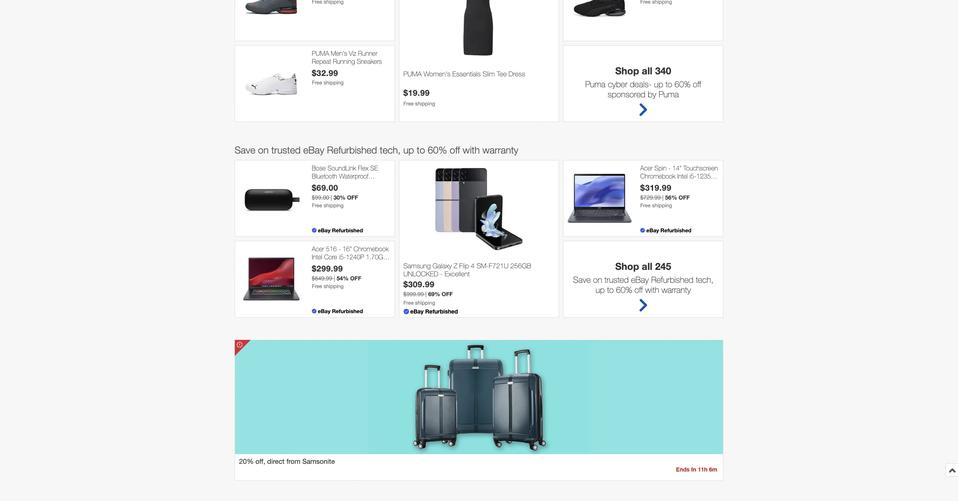 Task type: describe. For each thing, give the bounding box(es) containing it.
refurbished down 56%
[[661, 227, 692, 234]]

puma women's essentials slim tee dress
[[404, 70, 526, 78]]

up for deals-
[[655, 79, 664, 89]]

chromebook inside the acer 516 - 16" chromebook intel core i5-1240p 1.70ghz 8gb ram 256gb ssd chromeos
[[354, 246, 389, 253]]

dress
[[509, 70, 526, 78]]

refurbished down '54%'
[[332, 308, 363, 315]]

intel inside acer spin - 14" touchscreen chromebook intel i5-1235u 1.30ghz 8gb 256gb chromeos
[[678, 172, 688, 180]]

i5- for $319.99
[[690, 172, 697, 180]]

60% for sponsored
[[675, 79, 691, 89]]

acer 516 - 16" chromebook intel core i5-1240p 1.70ghz 8gb ram 256gb ssd chromeos
[[312, 246, 391, 276]]

0 vertical spatial tech,
[[380, 144, 401, 156]]

to inside shop all 245 save on trusted ebay refurbished tech, up to 60% off with warranty
[[608, 285, 614, 295]]

shipping inside puma men's viz runner repeat running sneakers $32.99 free shipping
[[324, 80, 344, 86]]

8gb for $319.99
[[667, 180, 680, 187]]

ends
[[677, 466, 690, 473]]

tech, inside shop all 245 save on trusted ebay refurbished tech, up to 60% off with warranty
[[696, 275, 714, 285]]

to for tech,
[[417, 144, 425, 156]]

shop for shop all 245
[[616, 261, 640, 272]]

off inside $69.00 $99.00 | 30% off free shipping
[[347, 194, 358, 201]]

1.70ghz
[[366, 253, 391, 261]]

off inside samsung galaxy z flip 4 sm-f721u 256gb unlocked - excellent $309.99 $999.99 | 69% off free shipping
[[442, 291, 453, 298]]

puma for puma men's viz runner repeat running sneakers $32.99 free shipping
[[312, 50, 329, 57]]

unlocked
[[404, 270, 439, 278]]

samsonite
[[303, 458, 335, 466]]

| for $319.99
[[663, 194, 664, 201]]

$999.99
[[404, 291, 424, 298]]

$319.99 $729.99 | 56% off free shipping
[[641, 183, 690, 209]]

to for deals-
[[666, 79, 673, 89]]

se
[[371, 165, 378, 172]]

56%
[[666, 194, 678, 201]]

spin
[[655, 165, 667, 172]]

60% for with
[[428, 144, 448, 156]]

ebay refurbished for $69.00
[[318, 227, 363, 234]]

flex
[[358, 165, 369, 172]]

samsung galaxy z flip 4 sm-f721u 256gb unlocked - excellent $309.99 $999.99 | 69% off free shipping
[[404, 262, 532, 306]]

up for tech,
[[404, 144, 414, 156]]

acer spin - 14" touchscreen chromebook intel i5-1235u 1.30ghz 8gb 256gb chromeos link
[[641, 165, 720, 195]]

8gb for $299.99
[[312, 261, 325, 268]]

in
[[692, 466, 697, 473]]

chromebook inside acer spin - 14" touchscreen chromebook intel i5-1235u 1.30ghz 8gb 256gb chromeos
[[641, 172, 676, 180]]

$649.99
[[312, 275, 333, 282]]

256gb inside the acer 516 - 16" chromebook intel core i5-1240p 1.70ghz 8gb ram 256gb ssd chromeos
[[341, 261, 361, 268]]

245
[[656, 261, 672, 272]]

repeat
[[312, 58, 331, 65]]

chromeos inside the acer 516 - 16" chromebook intel core i5-1240p 1.70ghz 8gb ram 256gb ssd chromeos
[[312, 269, 343, 276]]

0 vertical spatial save
[[235, 144, 256, 156]]

up inside shop all 245 save on trusted ebay refurbished tech, up to 60% off with warranty
[[596, 285, 605, 295]]

acer for $319.99
[[641, 165, 653, 172]]

running
[[333, 58, 355, 65]]

1240p
[[346, 253, 364, 261]]

slim
[[483, 70, 495, 78]]

$69.00
[[312, 183, 339, 192]]

$729.99
[[641, 194, 661, 201]]

0 horizontal spatial on
[[258, 144, 269, 156]]

certified
[[338, 180, 360, 187]]

ebay refurbished for $319.99
[[647, 227, 692, 234]]

i5- for $299.99
[[339, 253, 346, 261]]

galaxy
[[433, 262, 452, 270]]

free inside puma men's viz runner repeat running sneakers $32.99 free shipping
[[312, 80, 322, 86]]

acer for $299.99
[[312, 246, 324, 253]]

touchscreen
[[684, 165, 719, 172]]

off inside shop all 340 puma cyber deals- up to 60% off sponsored by puma
[[694, 79, 702, 89]]

free inside $69.00 $99.00 | 30% off free shipping
[[312, 202, 322, 209]]

ebay inside shop all 245 save on trusted ebay refurbished tech, up to 60% off with warranty
[[632, 275, 649, 285]]

| for $299.99
[[334, 275, 335, 282]]

tee
[[497, 70, 507, 78]]

bose soundlink flex se bluetooth waterproof speaker, certified refurbished
[[312, 165, 378, 195]]

bose
[[312, 165, 326, 172]]

refurbished down 69%
[[426, 308, 458, 315]]

deals-
[[630, 79, 652, 89]]

20%
[[239, 458, 254, 466]]

$99.00
[[312, 194, 329, 201]]

free inside $19.99 free shipping
[[404, 100, 414, 107]]

on inside shop all 245 save on trusted ebay refurbished tech, up to 60% off with warranty
[[594, 275, 603, 285]]

essentials
[[453, 70, 481, 78]]

$299.99
[[312, 263, 343, 273]]

ebay refurbished for $299.99
[[318, 308, 363, 315]]

shipping inside samsung galaxy z flip 4 sm-f721u 256gb unlocked - excellent $309.99 $999.99 | 69% off free shipping
[[416, 300, 436, 306]]

30%
[[334, 194, 346, 201]]

waterproof
[[339, 172, 369, 180]]

puma men's viz runner repeat running sneakers $32.99 free shipping
[[312, 50, 382, 86]]

14"
[[673, 165, 682, 172]]

$319.99
[[641, 183, 672, 192]]

1235u
[[697, 172, 716, 180]]

60% inside shop all 245 save on trusted ebay refurbished tech, up to 60% off with warranty
[[617, 285, 633, 295]]

acer 516 - 16" chromebook intel core i5-1240p 1.70ghz 8gb ram 256gb ssd chromeos link
[[312, 246, 391, 276]]

shop all 245 save on trusted ebay refurbished tech, up to 60% off with warranty
[[574, 261, 714, 295]]

11h
[[698, 466, 708, 473]]

soundlink
[[328, 165, 356, 172]]

$69.00 $99.00 | 30% off free shipping
[[312, 183, 358, 209]]

save on trusted ebay refurbished tech, up to 60% off with warranty
[[235, 144, 519, 156]]

69%
[[429, 291, 441, 298]]

flip
[[460, 262, 469, 270]]

off,
[[256, 458, 266, 466]]



Task type: locate. For each thing, give the bounding box(es) containing it.
acer
[[641, 165, 653, 172], [312, 246, 324, 253]]

1 vertical spatial chromeos
[[312, 269, 343, 276]]

off inside $299.99 $649.99 | 54% off free shipping
[[350, 275, 362, 282]]

acer inside acer spin - 14" touchscreen chromebook intel i5-1235u 1.30ghz 8gb 256gb chromeos
[[641, 165, 653, 172]]

1 horizontal spatial i5-
[[690, 172, 697, 180]]

puma up $19.99
[[404, 70, 422, 78]]

i5- inside the acer 516 - 16" chromebook intel core i5-1240p 1.70ghz 8gb ram 256gb ssd chromeos
[[339, 253, 346, 261]]

ram
[[326, 261, 340, 268]]

shipping inside $19.99 free shipping
[[416, 100, 436, 107]]

puma right by
[[659, 90, 679, 99]]

i5- inside acer spin - 14" touchscreen chromebook intel i5-1235u 1.30ghz 8gb 256gb chromeos
[[690, 172, 697, 180]]

excellent
[[445, 270, 470, 278]]

puma
[[586, 79, 606, 89], [659, 90, 679, 99]]

16"
[[343, 246, 352, 253]]

free down $32.99
[[312, 80, 322, 86]]

ends in 11h 6m
[[677, 466, 718, 473]]

shipping down $19.99
[[416, 100, 436, 107]]

acer left 516
[[312, 246, 324, 253]]

1 vertical spatial with
[[646, 285, 660, 295]]

shipping inside $69.00 $99.00 | 30% off free shipping
[[324, 202, 344, 209]]

puma women's essentials slim tee dress link
[[404, 70, 555, 88]]

ebay
[[304, 144, 325, 156], [318, 227, 331, 234], [647, 227, 660, 234], [632, 275, 649, 285], [318, 308, 331, 315], [411, 308, 424, 315]]

1 vertical spatial on
[[594, 275, 603, 285]]

1 shop from the top
[[616, 65, 640, 77]]

0 vertical spatial 8gb
[[667, 180, 680, 187]]

all left 245
[[642, 261, 653, 272]]

1 horizontal spatial with
[[646, 285, 660, 295]]

8gb inside the acer 516 - 16" chromebook intel core i5-1240p 1.70ghz 8gb ram 256gb ssd chromeos
[[312, 261, 325, 268]]

men's
[[331, 50, 348, 57]]

1 horizontal spatial to
[[608, 285, 614, 295]]

1 vertical spatial 60%
[[428, 144, 448, 156]]

samsung
[[404, 262, 431, 270]]

340
[[656, 65, 672, 77]]

all inside shop all 340 puma cyber deals- up to 60% off sponsored by puma
[[642, 65, 653, 77]]

2 shop from the top
[[616, 261, 640, 272]]

off inside shop all 245 save on trusted ebay refurbished tech, up to 60% off with warranty
[[635, 285, 643, 295]]

0 horizontal spatial i5-
[[339, 253, 346, 261]]

to inside shop all 340 puma cyber deals- up to 60% off sponsored by puma
[[666, 79, 673, 89]]

shipping down $32.99
[[324, 80, 344, 86]]

shipping inside $319.99 $729.99 | 56% off free shipping
[[653, 202, 673, 209]]

0 vertical spatial warranty
[[483, 144, 519, 156]]

1 horizontal spatial trusted
[[605, 275, 629, 285]]

ebay refurbished down 56%
[[647, 227, 692, 234]]

i5- down touchscreen on the top right
[[690, 172, 697, 180]]

0 vertical spatial on
[[258, 144, 269, 156]]

- left 14"
[[669, 165, 671, 172]]

0 horizontal spatial chromebook
[[354, 246, 389, 253]]

intel left core
[[312, 253, 323, 261]]

256gb inside samsung galaxy z flip 4 sm-f721u 256gb unlocked - excellent $309.99 $999.99 | 69% off free shipping
[[511, 262, 532, 270]]

up inside shop all 340 puma cyber deals- up to 60% off sponsored by puma
[[655, 79, 664, 89]]

off
[[694, 79, 702, 89], [450, 144, 460, 156], [347, 194, 358, 201], [679, 194, 690, 201], [350, 275, 362, 282], [635, 285, 643, 295], [442, 291, 453, 298]]

1 horizontal spatial on
[[594, 275, 603, 285]]

0 horizontal spatial save
[[235, 144, 256, 156]]

refurbished up 'soundlink'
[[327, 144, 377, 156]]

0 horizontal spatial puma
[[586, 79, 606, 89]]

1 vertical spatial shop
[[616, 261, 640, 272]]

| inside $69.00 $99.00 | 30% off free shipping
[[331, 194, 332, 201]]

ebay refurbished
[[318, 227, 363, 234], [647, 227, 692, 234], [318, 308, 363, 315], [411, 308, 458, 315]]

chromeos down '1.30ghz'
[[641, 188, 671, 195]]

chromebook
[[641, 172, 676, 180], [354, 246, 389, 253]]

bluetooth
[[312, 172, 338, 180]]

shop
[[616, 65, 640, 77], [616, 261, 640, 272]]

shipping
[[324, 80, 344, 86], [416, 100, 436, 107], [324, 202, 344, 209], [653, 202, 673, 209], [324, 283, 344, 289], [416, 300, 436, 306]]

chromeos down ram
[[312, 269, 343, 276]]

up
[[655, 79, 664, 89], [404, 144, 414, 156], [596, 285, 605, 295]]

acer spin - 14" touchscreen chromebook intel i5-1235u 1.30ghz 8gb 256gb chromeos
[[641, 165, 719, 195]]

1 vertical spatial chromebook
[[354, 246, 389, 253]]

0 vertical spatial puma
[[586, 79, 606, 89]]

1 horizontal spatial acer
[[641, 165, 653, 172]]

- down galaxy
[[441, 270, 443, 278]]

0 horizontal spatial warranty
[[483, 144, 519, 156]]

viz
[[349, 50, 357, 57]]

0 horizontal spatial trusted
[[272, 144, 301, 156]]

free inside $299.99 $649.99 | 54% off free shipping
[[312, 283, 322, 289]]

0 vertical spatial acer
[[641, 165, 653, 172]]

intel inside the acer 516 - 16" chromebook intel core i5-1240p 1.70ghz 8gb ram 256gb ssd chromeos
[[312, 253, 323, 261]]

- inside samsung galaxy z flip 4 sm-f721u 256gb unlocked - excellent $309.99 $999.99 | 69% off free shipping
[[441, 270, 443, 278]]

acer left 'spin' at top
[[641, 165, 653, 172]]

puma men's viz runner repeat running sneakers link
[[312, 50, 391, 65]]

sm-
[[477, 262, 489, 270]]

2 horizontal spatial to
[[666, 79, 673, 89]]

$309.99
[[404, 279, 435, 289]]

warranty
[[483, 144, 519, 156], [662, 285, 692, 295]]

ebay for $69.00
[[318, 227, 331, 234]]

shipping down 56%
[[653, 202, 673, 209]]

1 horizontal spatial 60%
[[617, 285, 633, 295]]

from
[[287, 458, 301, 466]]

4
[[471, 262, 475, 270]]

all up deals-
[[642, 65, 653, 77]]

shipping inside $299.99 $649.99 | 54% off free shipping
[[324, 283, 344, 289]]

shop left 245
[[616, 261, 640, 272]]

f721u
[[489, 262, 509, 270]]

0 horizontal spatial 60%
[[428, 144, 448, 156]]

all for 245
[[642, 261, 653, 272]]

0 horizontal spatial puma
[[312, 50, 329, 57]]

trusted inside shop all 245 save on trusted ebay refurbished tech, up to 60% off with warranty
[[605, 275, 629, 285]]

1 vertical spatial -
[[339, 246, 341, 253]]

20% off, direct from samsonite
[[239, 458, 335, 466]]

1 vertical spatial acer
[[312, 246, 324, 253]]

shop up cyber
[[616, 65, 640, 77]]

1 horizontal spatial save
[[574, 275, 591, 285]]

ebay refurbished down 69%
[[411, 308, 458, 315]]

2 vertical spatial -
[[441, 270, 443, 278]]

1 horizontal spatial puma
[[659, 90, 679, 99]]

free down the $999.99
[[404, 300, 414, 306]]

- for $299.99
[[339, 246, 341, 253]]

1 vertical spatial to
[[417, 144, 425, 156]]

shop inside shop all 340 puma cyber deals- up to 60% off sponsored by puma
[[616, 65, 640, 77]]

8gb inside acer spin - 14" touchscreen chromebook intel i5-1235u 1.30ghz 8gb 256gb chromeos
[[667, 180, 680, 187]]

1 vertical spatial up
[[404, 144, 414, 156]]

refurbished up 16"
[[332, 227, 363, 234]]

0 vertical spatial i5-
[[690, 172, 697, 180]]

core
[[324, 253, 337, 261]]

2 horizontal spatial -
[[669, 165, 671, 172]]

1 vertical spatial tech,
[[696, 275, 714, 285]]

2 horizontal spatial up
[[655, 79, 664, 89]]

all inside shop all 245 save on trusted ebay refurbished tech, up to 60% off with warranty
[[642, 261, 653, 272]]

2 vertical spatial up
[[596, 285, 605, 295]]

off inside $319.99 $729.99 | 56% off free shipping
[[679, 194, 690, 201]]

shipping down 30%
[[324, 202, 344, 209]]

i5-
[[690, 172, 697, 180], [339, 253, 346, 261]]

| left 56%
[[663, 194, 664, 201]]

chromeos inside acer spin - 14" touchscreen chromebook intel i5-1235u 1.30ghz 8gb 256gb chromeos
[[641, 188, 671, 195]]

samsung galaxy z flip 4 sm-f721u 256gb unlocked - excellent link
[[404, 262, 555, 279]]

516
[[326, 246, 337, 253]]

0 horizontal spatial intel
[[312, 253, 323, 261]]

0 vertical spatial intel
[[678, 172, 688, 180]]

by
[[648, 90, 657, 99]]

0 horizontal spatial 256gb
[[341, 261, 361, 268]]

shop inside shop all 245 save on trusted ebay refurbished tech, up to 60% off with warranty
[[616, 261, 640, 272]]

sponsored
[[608, 90, 646, 99]]

free inside samsung galaxy z flip 4 sm-f721u 256gb unlocked - excellent $309.99 $999.99 | 69% off free shipping
[[404, 300, 414, 306]]

ebay refurbished up 16"
[[318, 227, 363, 234]]

1 horizontal spatial puma
[[404, 70, 422, 78]]

puma inside puma men's viz runner repeat running sneakers $32.99 free shipping
[[312, 50, 329, 57]]

- inside the acer 516 - 16" chromebook intel core i5-1240p 1.70ghz 8gb ram 256gb ssd chromeos
[[339, 246, 341, 253]]

1 horizontal spatial chromebook
[[641, 172, 676, 180]]

intel
[[678, 172, 688, 180], [312, 253, 323, 261]]

ebay for $319.99
[[647, 227, 660, 234]]

0 vertical spatial chromebook
[[641, 172, 676, 180]]

0 vertical spatial puma
[[312, 50, 329, 57]]

women's
[[424, 70, 451, 78]]

8gb up "$649.99"
[[312, 261, 325, 268]]

| left 69%
[[426, 291, 427, 298]]

shipping down 69%
[[416, 300, 436, 306]]

puma up repeat
[[312, 50, 329, 57]]

ebay for $309.99
[[411, 308, 424, 315]]

| left 30%
[[331, 194, 332, 201]]

0 horizontal spatial acer
[[312, 246, 324, 253]]

| inside $319.99 $729.99 | 56% off free shipping
[[663, 194, 664, 201]]

all for 340
[[642, 65, 653, 77]]

refurbished inside shop all 245 save on trusted ebay refurbished tech, up to 60% off with warranty
[[652, 275, 694, 285]]

0 horizontal spatial -
[[339, 246, 341, 253]]

1 vertical spatial save
[[574, 275, 591, 285]]

1 horizontal spatial chromeos
[[641, 188, 671, 195]]

0 horizontal spatial chromeos
[[312, 269, 343, 276]]

54%
[[337, 275, 349, 282]]

with inside shop all 245 save on trusted ebay refurbished tech, up to 60% off with warranty
[[646, 285, 660, 295]]

refurbished inside bose soundlink flex se bluetooth waterproof speaker, certified refurbished
[[312, 188, 344, 195]]

0 vertical spatial 60%
[[675, 79, 691, 89]]

trusted
[[272, 144, 301, 156], [605, 275, 629, 285]]

puma
[[312, 50, 329, 57], [404, 70, 422, 78]]

8gb up 56%
[[667, 180, 680, 187]]

0 horizontal spatial 8gb
[[312, 261, 325, 268]]

0 vertical spatial to
[[666, 79, 673, 89]]

1 all from the top
[[642, 65, 653, 77]]

2 horizontal spatial 60%
[[675, 79, 691, 89]]

puma for puma women's essentials slim tee dress
[[404, 70, 422, 78]]

ebay refurbished for $309.99
[[411, 308, 458, 315]]

256gb right f721u
[[511, 262, 532, 270]]

to
[[666, 79, 673, 89], [417, 144, 425, 156], [608, 285, 614, 295]]

1 horizontal spatial 256gb
[[511, 262, 532, 270]]

0 vertical spatial chromeos
[[641, 188, 671, 195]]

chromeos
[[641, 188, 671, 195], [312, 269, 343, 276]]

1 horizontal spatial intel
[[678, 172, 688, 180]]

2 all from the top
[[642, 261, 653, 272]]

0 horizontal spatial with
[[463, 144, 480, 156]]

with
[[463, 144, 480, 156], [646, 285, 660, 295]]

0 vertical spatial all
[[642, 65, 653, 77]]

1.30ghz
[[641, 180, 665, 187]]

save inside shop all 245 save on trusted ebay refurbished tech, up to 60% off with warranty
[[574, 275, 591, 285]]

warranty inside shop all 245 save on trusted ebay refurbished tech, up to 60% off with warranty
[[662, 285, 692, 295]]

ebay for $299.99
[[318, 308, 331, 315]]

1 vertical spatial puma
[[404, 70, 422, 78]]

1 horizontal spatial 8gb
[[667, 180, 680, 187]]

0 horizontal spatial up
[[404, 144, 414, 156]]

save
[[235, 144, 256, 156], [574, 275, 591, 285]]

0 horizontal spatial tech,
[[380, 144, 401, 156]]

free inside $319.99 $729.99 | 56% off free shipping
[[641, 202, 651, 209]]

$32.99
[[312, 68, 339, 78]]

chromebook up "1.70ghz" on the bottom of the page
[[354, 246, 389, 253]]

$19.99
[[404, 88, 430, 97]]

| left '54%'
[[334, 275, 335, 282]]

$299.99 $649.99 | 54% off free shipping
[[312, 263, 362, 289]]

shop all 340 puma cyber deals- up to 60% off sponsored by puma
[[586, 65, 702, 99]]

1 vertical spatial puma
[[659, 90, 679, 99]]

1 horizontal spatial -
[[441, 270, 443, 278]]

256gb
[[681, 180, 701, 187], [341, 261, 361, 268], [511, 262, 532, 270]]

free down $729.99
[[641, 202, 651, 209]]

60% inside shop all 340 puma cyber deals- up to 60% off sponsored by puma
[[675, 79, 691, 89]]

-
[[669, 165, 671, 172], [339, 246, 341, 253], [441, 270, 443, 278]]

0 vertical spatial with
[[463, 144, 480, 156]]

intel down 14"
[[678, 172, 688, 180]]

256gb down 1240p
[[341, 261, 361, 268]]

0 vertical spatial up
[[655, 79, 664, 89]]

free down "$649.99"
[[312, 283, 322, 289]]

1 vertical spatial i5-
[[339, 253, 346, 261]]

0 vertical spatial trusted
[[272, 144, 301, 156]]

speaker,
[[312, 180, 336, 187]]

ssd
[[363, 261, 375, 268]]

60%
[[675, 79, 691, 89], [428, 144, 448, 156], [617, 285, 633, 295]]

acer inside the acer 516 - 16" chromebook intel core i5-1240p 1.70ghz 8gb ram 256gb ssd chromeos
[[312, 246, 324, 253]]

ebay refurbished down '54%'
[[318, 308, 363, 315]]

shipping down '54%'
[[324, 283, 344, 289]]

| inside samsung galaxy z flip 4 sm-f721u 256gb unlocked - excellent $309.99 $999.99 | 69% off free shipping
[[426, 291, 427, 298]]

1 horizontal spatial warranty
[[662, 285, 692, 295]]

256gb inside acer spin - 14" touchscreen chromebook intel i5-1235u 1.30ghz 8gb 256gb chromeos
[[681, 180, 701, 187]]

0 vertical spatial shop
[[616, 65, 640, 77]]

1 vertical spatial all
[[642, 261, 653, 272]]

refurbished down speaker,
[[312, 188, 344, 195]]

free
[[312, 80, 322, 86], [404, 100, 414, 107], [312, 202, 322, 209], [641, 202, 651, 209], [312, 283, 322, 289], [404, 300, 414, 306]]

2 vertical spatial 60%
[[617, 285, 633, 295]]

shop for shop all 340
[[616, 65, 640, 77]]

- left 16"
[[339, 246, 341, 253]]

2 horizontal spatial 256gb
[[681, 180, 701, 187]]

0 vertical spatial -
[[669, 165, 671, 172]]

runner
[[358, 50, 378, 57]]

1 vertical spatial trusted
[[605, 275, 629, 285]]

6m
[[710, 466, 718, 473]]

$19.99 free shipping
[[404, 88, 436, 107]]

1 vertical spatial warranty
[[662, 285, 692, 295]]

puma left cyber
[[586, 79, 606, 89]]

1 horizontal spatial up
[[596, 285, 605, 295]]

1 vertical spatial intel
[[312, 253, 323, 261]]

- inside acer spin - 14" touchscreen chromebook intel i5-1235u 1.30ghz 8gb 256gb chromeos
[[669, 165, 671, 172]]

1 vertical spatial 8gb
[[312, 261, 325, 268]]

bose soundlink flex se bluetooth waterproof speaker, certified refurbished link
[[312, 165, 391, 195]]

i5- down 16"
[[339, 253, 346, 261]]

free down $99.00
[[312, 202, 322, 209]]

1 horizontal spatial tech,
[[696, 275, 714, 285]]

| for $69.00
[[331, 194, 332, 201]]

sneakers
[[357, 58, 382, 65]]

refurbished down 245
[[652, 275, 694, 285]]

| inside $299.99 $649.99 | 54% off free shipping
[[334, 275, 335, 282]]

direct
[[267, 458, 285, 466]]

free down $19.99
[[404, 100, 414, 107]]

cyber
[[608, 79, 628, 89]]

chromebook down 'spin' at top
[[641, 172, 676, 180]]

|
[[331, 194, 332, 201], [663, 194, 664, 201], [334, 275, 335, 282], [426, 291, 427, 298]]

tech,
[[380, 144, 401, 156], [696, 275, 714, 285]]

2 vertical spatial to
[[608, 285, 614, 295]]

- for $319.99
[[669, 165, 671, 172]]

256gb down 1235u
[[681, 180, 701, 187]]

z
[[454, 262, 458, 270]]

0 horizontal spatial to
[[417, 144, 425, 156]]

8gb
[[667, 180, 680, 187], [312, 261, 325, 268]]



Task type: vqa. For each thing, say whether or not it's contained in the screenshot.
PUMA Men's Viz Runner Repeat Running Sneakers $32.99 Free shipping
yes



